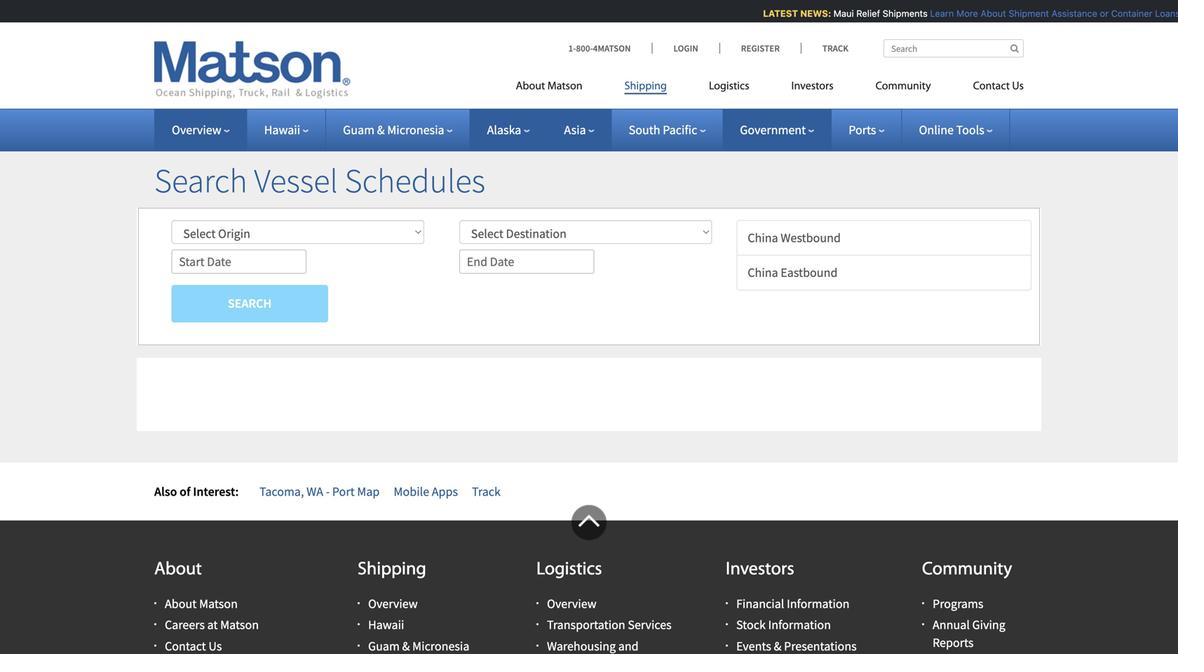 Task type: vqa. For each thing, say whether or not it's contained in the screenshot.
Naha port Information – MATSON on the bottom
no



Task type: describe. For each thing, give the bounding box(es) containing it.
about for about matson careers at matson contact us
[[165, 596, 197, 612]]

search image
[[1011, 44, 1019, 53]]

alaska link
[[487, 122, 530, 138]]

Search search field
[[884, 39, 1024, 58]]

government link
[[740, 122, 815, 138]]

apps
[[432, 484, 458, 500]]

port
[[332, 484, 355, 500]]

or
[[1097, 8, 1105, 19]]

at
[[207, 617, 218, 633]]

transportation services link
[[547, 617, 672, 633]]

track for topmost the track link
[[823, 42, 849, 54]]

also of interest:
[[154, 484, 239, 500]]

0 horizontal spatial overview
[[172, 122, 221, 138]]

stock
[[737, 617, 766, 633]]

guam & micronesia
[[343, 122, 445, 138]]

1-
[[569, 42, 576, 54]]

events
[[737, 639, 772, 654]]

top menu navigation
[[516, 74, 1024, 103]]

schedules
[[345, 160, 486, 202]]

footer containing about
[[0, 506, 1179, 655]]

south pacific link
[[629, 122, 706, 138]]

and
[[619, 639, 639, 654]]

programs link
[[933, 596, 984, 612]]

community link
[[855, 74, 952, 103]]

events & presentations link
[[737, 639, 857, 654]]

overview for logistics
[[547, 596, 597, 612]]

also
[[154, 484, 177, 500]]

south
[[629, 122, 661, 138]]

logistics inside top menu navigation
[[709, 81, 750, 92]]

financial information stock information events & presentations
[[737, 596, 857, 654]]

latest news: maui relief shipments learn more about shipment assistance or container loans 
[[760, 8, 1179, 19]]

search for search vessel schedules
[[154, 160, 247, 202]]

0 vertical spatial hawaii
[[264, 122, 300, 138]]

0 vertical spatial track link
[[801, 42, 849, 54]]

south pacific
[[629, 122, 698, 138]]

mobile
[[394, 484, 429, 500]]

Start date text field
[[171, 250, 306, 274]]

pacific
[[663, 122, 698, 138]]

0 horizontal spatial &
[[377, 122, 385, 138]]

transportation
[[547, 617, 626, 633]]

learn
[[927, 8, 951, 19]]

shipment
[[1005, 8, 1046, 19]]

wa
[[307, 484, 323, 500]]

loans
[[1152, 8, 1177, 19]]

vessel
[[254, 160, 338, 202]]

& inside overview hawaii guam & micronesia
[[402, 639, 410, 654]]

about matson link for the 'shipping' link
[[516, 74, 604, 103]]

search button
[[171, 285, 328, 323]]

maui
[[830, 8, 851, 19]]

about for about matson
[[516, 81, 545, 92]]

register
[[741, 42, 780, 54]]

overview hawaii guam & micronesia
[[368, 596, 470, 654]]

about matson careers at matson contact us
[[165, 596, 259, 654]]

ports
[[849, 122, 877, 138]]

investors inside top menu navigation
[[792, 81, 834, 92]]

4matson
[[593, 42, 631, 54]]

container
[[1108, 8, 1149, 19]]

register link
[[720, 42, 801, 54]]

1 vertical spatial track link
[[472, 484, 501, 500]]

presentations
[[784, 639, 857, 654]]

overview link for shipping
[[368, 596, 418, 612]]

community inside top menu navigation
[[876, 81, 931, 92]]

investors link
[[771, 74, 855, 103]]

assistance
[[1048, 8, 1094, 19]]

hawaii link for guam & micronesia link to the top
[[264, 122, 309, 138]]

matson for about matson careers at matson contact us
[[199, 596, 238, 612]]

westbound
[[781, 230, 841, 246]]

about matson
[[516, 81, 583, 92]]

programs
[[933, 596, 984, 612]]

asia
[[564, 122, 586, 138]]

matson for about matson
[[548, 81, 583, 92]]

login link
[[652, 42, 720, 54]]

latest
[[760, 8, 795, 19]]

End date text field
[[459, 250, 594, 274]]

financial information link
[[737, 596, 850, 612]]

careers at matson link
[[165, 617, 259, 633]]

interest:
[[193, 484, 239, 500]]

& inside financial information stock information events & presentations
[[774, 639, 782, 654]]

news:
[[797, 8, 828, 19]]

careers
[[165, 617, 205, 633]]

login
[[674, 42, 699, 54]]

about for about
[[154, 561, 202, 580]]

0 horizontal spatial contact us link
[[165, 639, 222, 654]]

1-800-4matson link
[[569, 42, 652, 54]]

financial
[[737, 596, 785, 612]]

1 vertical spatial shipping
[[358, 561, 427, 580]]

giving
[[973, 617, 1006, 633]]

more
[[953, 8, 975, 19]]

shipping inside top menu navigation
[[625, 81, 667, 92]]

overview for shipping
[[368, 596, 418, 612]]

0 horizontal spatial overview link
[[172, 122, 230, 138]]



Task type: locate. For each thing, give the bounding box(es) containing it.
tools
[[957, 122, 985, 138]]

0 vertical spatial track
[[823, 42, 849, 54]]

track for the track link to the bottom
[[472, 484, 501, 500]]

track
[[823, 42, 849, 54], [472, 484, 501, 500]]

1 vertical spatial community
[[923, 561, 1013, 580]]

hawaii link for the bottommost guam & micronesia link
[[368, 617, 404, 633]]

about inside about matson careers at matson contact us
[[165, 596, 197, 612]]

1 horizontal spatial contact
[[974, 81, 1010, 92]]

china eastbound
[[748, 265, 838, 281]]

warehousing
[[547, 639, 616, 654]]

hawaii link
[[264, 122, 309, 138], [368, 617, 404, 633]]

2 horizontal spatial overview
[[547, 596, 597, 612]]

contact us link up tools
[[952, 74, 1024, 103]]

logistics down the register 'link'
[[709, 81, 750, 92]]

1 horizontal spatial contact us link
[[952, 74, 1024, 103]]

0 vertical spatial community
[[876, 81, 931, 92]]

1 vertical spatial logistics
[[537, 561, 602, 580]]

matson inside top menu navigation
[[548, 81, 583, 92]]

micronesia
[[387, 122, 445, 138], [413, 639, 470, 654]]

backtop image
[[572, 506, 607, 541]]

1-800-4matson
[[569, 42, 631, 54]]

stock information link
[[737, 617, 831, 633]]

2 horizontal spatial &
[[774, 639, 782, 654]]

matson right at
[[220, 617, 259, 633]]

annual
[[933, 617, 970, 633]]

0 vertical spatial contact
[[974, 81, 1010, 92]]

0 horizontal spatial track link
[[472, 484, 501, 500]]

us down at
[[209, 639, 222, 654]]

track down the 'maui'
[[823, 42, 849, 54]]

1 vertical spatial contact
[[165, 639, 206, 654]]

china up china eastbound
[[748, 230, 779, 246]]

search for search
[[228, 296, 272, 312]]

overview inside overview hawaii guam & micronesia
[[368, 596, 418, 612]]

community up programs link
[[923, 561, 1013, 580]]

1 horizontal spatial overview link
[[368, 596, 418, 612]]

china eastbound link
[[737, 255, 1032, 291]]

0 vertical spatial guam
[[343, 122, 375, 138]]

contact us
[[974, 81, 1024, 92]]

asia link
[[564, 122, 595, 138]]

china
[[748, 230, 779, 246], [748, 265, 779, 281]]

1 vertical spatial search
[[228, 296, 272, 312]]

us inside 'contact us' link
[[1013, 81, 1024, 92]]

0 vertical spatial about matson link
[[516, 74, 604, 103]]

overview inside overview transportation services warehousing and
[[547, 596, 597, 612]]

search vessel schedules
[[154, 160, 486, 202]]

contact up tools
[[974, 81, 1010, 92]]

0 horizontal spatial us
[[209, 639, 222, 654]]

2 horizontal spatial overview link
[[547, 596, 597, 612]]

shipping up south
[[625, 81, 667, 92]]

2 china from the top
[[748, 265, 779, 281]]

search inside button
[[228, 296, 272, 312]]

online tools link
[[919, 122, 993, 138]]

hawaii
[[264, 122, 300, 138], [368, 617, 404, 633]]

&
[[377, 122, 385, 138], [402, 639, 410, 654], [774, 639, 782, 654]]

1 vertical spatial hawaii link
[[368, 617, 404, 633]]

contact down careers
[[165, 639, 206, 654]]

information
[[787, 596, 850, 612], [769, 617, 831, 633]]

tacoma, wa - port map
[[260, 484, 380, 500]]

0 horizontal spatial shipping
[[358, 561, 427, 580]]

1 vertical spatial information
[[769, 617, 831, 633]]

1 vertical spatial micronesia
[[413, 639, 470, 654]]

eastbound
[[781, 265, 838, 281]]

about inside top menu navigation
[[516, 81, 545, 92]]

0 vertical spatial matson
[[548, 81, 583, 92]]

guam inside overview hawaii guam & micronesia
[[368, 639, 400, 654]]

track link right the apps
[[472, 484, 501, 500]]

1 vertical spatial hawaii
[[368, 617, 404, 633]]

1 vertical spatial guam
[[368, 639, 400, 654]]

1 horizontal spatial hawaii
[[368, 617, 404, 633]]

information up stock information link
[[787, 596, 850, 612]]

1 vertical spatial china
[[748, 265, 779, 281]]

mobile apps
[[394, 484, 458, 500]]

information up events & presentations link
[[769, 617, 831, 633]]

logistics down backtop image
[[537, 561, 602, 580]]

1 horizontal spatial track
[[823, 42, 849, 54]]

0 horizontal spatial track
[[472, 484, 501, 500]]

annual giving reports link
[[933, 617, 1006, 651]]

overview link for logistics
[[547, 596, 597, 612]]

overview link
[[172, 122, 230, 138], [368, 596, 418, 612], [547, 596, 597, 612]]

0 vertical spatial contact us link
[[952, 74, 1024, 103]]

about matson link
[[516, 74, 604, 103], [165, 596, 238, 612]]

1 horizontal spatial about matson link
[[516, 74, 604, 103]]

investors
[[792, 81, 834, 92], [726, 561, 795, 580]]

1 vertical spatial matson
[[199, 596, 238, 612]]

0 horizontal spatial hawaii link
[[264, 122, 309, 138]]

logistics
[[709, 81, 750, 92], [537, 561, 602, 580]]

search
[[154, 160, 247, 202], [228, 296, 272, 312]]

footer
[[0, 506, 1179, 655]]

0 vertical spatial hawaii link
[[264, 122, 309, 138]]

government
[[740, 122, 806, 138]]

0 vertical spatial logistics
[[709, 81, 750, 92]]

0 vertical spatial investors
[[792, 81, 834, 92]]

1 vertical spatial us
[[209, 639, 222, 654]]

shipping link
[[604, 74, 688, 103]]

about
[[977, 8, 1003, 19], [516, 81, 545, 92], [154, 561, 202, 580], [165, 596, 197, 612]]

mobile apps link
[[394, 484, 458, 500]]

0 vertical spatial shipping
[[625, 81, 667, 92]]

alaska
[[487, 122, 522, 138]]

china left eastbound
[[748, 265, 779, 281]]

1 horizontal spatial shipping
[[625, 81, 667, 92]]

800-
[[576, 42, 593, 54]]

1 china from the top
[[748, 230, 779, 246]]

contact us link down careers
[[165, 639, 222, 654]]

0 vertical spatial search
[[154, 160, 247, 202]]

overview
[[172, 122, 221, 138], [368, 596, 418, 612], [547, 596, 597, 612]]

0 vertical spatial information
[[787, 596, 850, 612]]

learn more about shipment assistance or container loans link
[[927, 8, 1179, 19]]

about matson link down 1-
[[516, 74, 604, 103]]

reports
[[933, 635, 974, 651]]

us inside about matson careers at matson contact us
[[209, 639, 222, 654]]

1 horizontal spatial &
[[402, 639, 410, 654]]

track right the apps
[[472, 484, 501, 500]]

0 vertical spatial micronesia
[[387, 122, 445, 138]]

online
[[919, 122, 954, 138]]

of
[[180, 484, 191, 500]]

1 horizontal spatial overview
[[368, 596, 418, 612]]

investors up government link
[[792, 81, 834, 92]]

community
[[876, 81, 931, 92], [923, 561, 1013, 580]]

china westbound
[[748, 230, 841, 246]]

micronesia inside overview hawaii guam & micronesia
[[413, 639, 470, 654]]

ports link
[[849, 122, 885, 138]]

hawaii inside overview hawaii guam & micronesia
[[368, 617, 404, 633]]

0 horizontal spatial about matson link
[[165, 596, 238, 612]]

0 horizontal spatial hawaii
[[264, 122, 300, 138]]

0 vertical spatial guam & micronesia link
[[343, 122, 453, 138]]

1 vertical spatial investors
[[726, 561, 795, 580]]

china for china westbound
[[748, 230, 779, 246]]

china for china eastbound
[[748, 265, 779, 281]]

matson up at
[[199, 596, 238, 612]]

matson down 1-
[[548, 81, 583, 92]]

1 vertical spatial contact us link
[[165, 639, 222, 654]]

logistics link
[[688, 74, 771, 103]]

about matson link for careers at matson link
[[165, 596, 238, 612]]

1 vertical spatial about matson link
[[165, 596, 238, 612]]

services
[[628, 617, 672, 633]]

None search field
[[884, 39, 1024, 58]]

overview transportation services warehousing and
[[547, 596, 672, 655]]

community up online
[[876, 81, 931, 92]]

0 horizontal spatial logistics
[[537, 561, 602, 580]]

1 vertical spatial guam & micronesia link
[[368, 639, 470, 654]]

warehousing and link
[[547, 639, 639, 655]]

contact us link
[[952, 74, 1024, 103], [165, 639, 222, 654]]

guam
[[343, 122, 375, 138], [368, 639, 400, 654]]

1 horizontal spatial hawaii link
[[368, 617, 404, 633]]

1 vertical spatial track
[[472, 484, 501, 500]]

0 vertical spatial us
[[1013, 81, 1024, 92]]

about matson link up careers at matson link
[[165, 596, 238, 612]]

china westbound link
[[737, 220, 1032, 256]]

1 horizontal spatial track link
[[801, 42, 849, 54]]

tacoma, wa - port map link
[[260, 484, 380, 500]]

programs annual giving reports
[[933, 596, 1006, 651]]

contact inside about matson careers at matson contact us
[[165, 639, 206, 654]]

1 horizontal spatial us
[[1013, 81, 1024, 92]]

0 vertical spatial china
[[748, 230, 779, 246]]

shipping up overview hawaii guam & micronesia
[[358, 561, 427, 580]]

tacoma,
[[260, 484, 304, 500]]

map
[[357, 484, 380, 500]]

blue matson logo with ocean, shipping, truck, rail and logistics written beneath it. image
[[154, 41, 351, 99]]

us down the search image
[[1013, 81, 1024, 92]]

shipments
[[879, 8, 924, 19]]

relief
[[853, 8, 877, 19]]

1 horizontal spatial logistics
[[709, 81, 750, 92]]

contact
[[974, 81, 1010, 92], [165, 639, 206, 654]]

-
[[326, 484, 330, 500]]

track link
[[801, 42, 849, 54], [472, 484, 501, 500]]

2 vertical spatial matson
[[220, 617, 259, 633]]

investors up the financial
[[726, 561, 795, 580]]

0 horizontal spatial contact
[[165, 639, 206, 654]]

us
[[1013, 81, 1024, 92], [209, 639, 222, 654]]

online tools
[[919, 122, 985, 138]]

contact inside top menu navigation
[[974, 81, 1010, 92]]

track link down "news:"
[[801, 42, 849, 54]]



